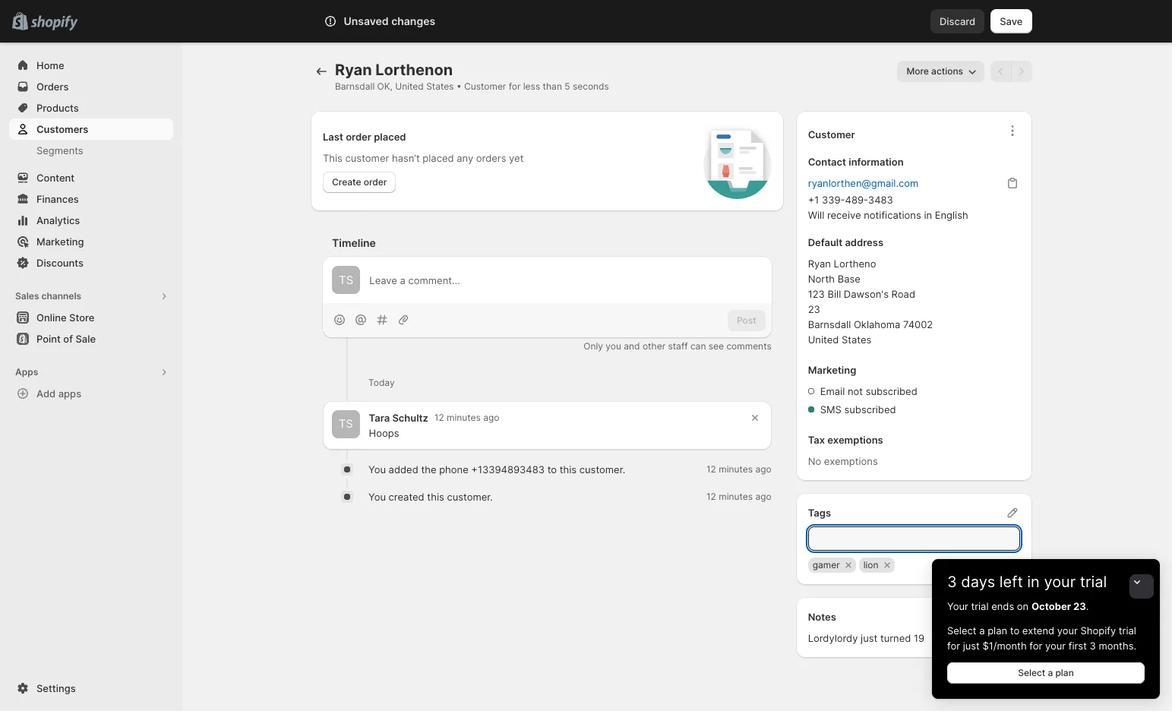 Task type: vqa. For each thing, say whether or not it's contained in the screenshot.
Enter time TEXT BOX
no



Task type: describe. For each thing, give the bounding box(es) containing it.
content
[[36, 172, 75, 184]]

months.
[[1099, 640, 1137, 652]]

point
[[36, 333, 61, 345]]

notes
[[808, 611, 837, 623]]

exemptions for no exemptions
[[825, 455, 878, 467]]

0 horizontal spatial just
[[861, 632, 878, 645]]

0 horizontal spatial customer.
[[447, 491, 493, 503]]

extend
[[1023, 625, 1055, 637]]

add apps button
[[9, 383, 173, 404]]

home link
[[9, 55, 173, 76]]

other
[[643, 341, 666, 352]]

order for last
[[346, 131, 372, 143]]

0 horizontal spatial trial
[[972, 600, 989, 613]]

ryan for lorthenon
[[335, 61, 372, 79]]

ryan for lortheno
[[808, 258, 831, 270]]

seconds
[[573, 81, 609, 92]]

first
[[1069, 640, 1088, 652]]

any
[[457, 152, 474, 164]]

0 horizontal spatial this
[[427, 491, 444, 503]]

united inside ryan lorthenon barnsdall ok, united states • customer for less than 5 seconds
[[395, 81, 424, 92]]

exemptions for tax exemptions
[[828, 434, 884, 446]]

states inside ryan lorthenon barnsdall ok, united states • customer for less than 5 seconds
[[427, 81, 454, 92]]

email
[[821, 385, 845, 398]]

online
[[36, 312, 67, 324]]

select for select a plan to extend your shopify trial for just $1/month for your first 3 months.
[[948, 625, 977, 637]]

3 inside select a plan to extend your shopify trial for just $1/month for your first 3 months.
[[1090, 640, 1097, 652]]

0 horizontal spatial marketing
[[36, 236, 84, 248]]

gamer
[[813, 559, 840, 571]]

customer
[[346, 152, 389, 164]]

minutes for phone
[[719, 464, 753, 475]]

lordylordy just turned 19
[[808, 632, 925, 645]]

minutes inside tara schultz 12 minutes ago hoops
[[447, 412, 481, 424]]

just inside select a plan to extend your shopify trial for just $1/month for your first 3 months.
[[964, 640, 980, 652]]

minutes for customer.
[[719, 491, 753, 503]]

12 for phone
[[707, 464, 717, 475]]

in inside +1 339-489-3483 will receive notifications in english
[[925, 209, 933, 221]]

1 vertical spatial your
[[1058, 625, 1079, 637]]

ryanlorthen@gmail.com button
[[799, 173, 928, 194]]

sms
[[821, 404, 842, 416]]

apps
[[58, 388, 81, 400]]

create order
[[332, 176, 387, 188]]

shopify image
[[31, 16, 78, 31]]

store
[[69, 312, 95, 324]]

ago for phone
[[756, 464, 772, 475]]

add
[[36, 388, 56, 400]]

select for select a plan
[[1019, 667, 1046, 679]]

plan for select a plan
[[1056, 667, 1075, 679]]

0 vertical spatial customer.
[[580, 464, 626, 476]]

finances link
[[9, 189, 173, 210]]

•
[[457, 81, 462, 92]]

lion
[[864, 559, 879, 571]]

notifications
[[864, 209, 922, 221]]

contact
[[808, 156, 847, 168]]

hoops
[[369, 427, 399, 440]]

and
[[624, 341, 640, 352]]

tags
[[808, 507, 832, 519]]

12 minutes ago for you added the phone +13394893483 to this customer.
[[707, 464, 772, 475]]

left
[[1000, 573, 1024, 591]]

customers
[[36, 123, 89, 135]]

on
[[1018, 600, 1029, 613]]

you for you added the phone +13394893483 to this customer.
[[369, 464, 386, 476]]

a for select a plan
[[1048, 667, 1054, 679]]

bill
[[828, 288, 842, 300]]

only you and other staff can see comments
[[584, 341, 772, 352]]

phone
[[439, 464, 469, 476]]

barnsdall inside ryan lorthenon barnsdall ok, united states • customer for less than 5 seconds
[[335, 81, 375, 92]]

days
[[962, 573, 996, 591]]

+1 339-489-3483 will receive notifications in english
[[808, 194, 969, 221]]

Leave a comment... text field
[[370, 273, 763, 288]]

a for select a plan to extend your shopify trial for just $1/month for your first 3 months.
[[980, 625, 985, 637]]

oklahoma
[[854, 318, 901, 331]]

address
[[846, 236, 884, 249]]

search
[[385, 15, 418, 27]]

see
[[709, 341, 724, 352]]

0 vertical spatial subscribed
[[866, 385, 918, 398]]

tax
[[808, 434, 826, 446]]

ago inside tara schultz 12 minutes ago hoops
[[484, 412, 500, 424]]

this
[[323, 152, 343, 164]]

1 vertical spatial customer
[[808, 128, 856, 141]]

lortheno
[[834, 258, 877, 270]]

to inside select a plan to extend your shopify trial for just $1/month for your first 3 months.
[[1011, 625, 1020, 637]]

segments
[[36, 144, 83, 157]]

settings link
[[9, 678, 173, 699]]

no exemptions
[[808, 455, 878, 467]]

apps button
[[9, 362, 173, 383]]

create order button
[[323, 172, 396, 193]]

yet
[[509, 152, 524, 164]]

analytics link
[[9, 210, 173, 231]]

74002
[[904, 318, 934, 331]]

ryan lortheno north base 123 bill dawson's road 23 barnsdall oklahoma 74002 united states
[[808, 258, 934, 346]]

no
[[808, 455, 822, 467]]

states inside ryan lortheno north base 123 bill dawson's road 23 barnsdall oklahoma 74002 united states
[[842, 334, 872, 346]]

ryan lorthenon barnsdall ok, united states • customer for less than 5 seconds
[[335, 61, 609, 92]]

discard button
[[931, 9, 985, 33]]

trial inside select a plan to extend your shopify trial for just $1/month for your first 3 months.
[[1120, 625, 1137, 637]]

you created this customer.
[[369, 491, 493, 503]]

less
[[524, 81, 541, 92]]

1 horizontal spatial placed
[[423, 152, 454, 164]]

email not subscribed
[[821, 385, 918, 398]]

tax exemptions
[[808, 434, 884, 446]]

next image
[[1015, 64, 1030, 79]]

search button
[[360, 9, 801, 33]]

turned
[[881, 632, 912, 645]]

discard
[[940, 15, 976, 27]]



Task type: locate. For each thing, give the bounding box(es) containing it.
0 vertical spatial exemptions
[[828, 434, 884, 446]]

ryan down unsaved
[[335, 61, 372, 79]]

1 vertical spatial marketing
[[808, 364, 857, 376]]

plan up $1/month
[[988, 625, 1008, 637]]

you
[[369, 464, 386, 476], [369, 491, 386, 503]]

1 vertical spatial select
[[1019, 667, 1046, 679]]

sales channels
[[15, 290, 81, 302]]

placed left any
[[423, 152, 454, 164]]

0 vertical spatial a
[[980, 625, 985, 637]]

states down oklahoma
[[842, 334, 872, 346]]

point of sale link
[[9, 328, 173, 350]]

12 inside tara schultz 12 minutes ago hoops
[[435, 412, 444, 424]]

3483
[[869, 194, 894, 206]]

$1/month
[[983, 640, 1027, 652]]

road
[[892, 288, 916, 300]]

a
[[980, 625, 985, 637], [1048, 667, 1054, 679]]

united inside ryan lortheno north base 123 bill dawson's road 23 barnsdall oklahoma 74002 united states
[[808, 334, 839, 346]]

0 vertical spatial this
[[560, 464, 577, 476]]

placed up hasn't
[[374, 131, 406, 143]]

subscribed
[[866, 385, 918, 398], [845, 404, 897, 416]]

orders link
[[9, 76, 173, 97]]

1 vertical spatial ryan
[[808, 258, 831, 270]]

select a plan to extend your shopify trial for just $1/month for your first 3 months.
[[948, 625, 1137, 652]]

ok,
[[377, 81, 393, 92]]

0 vertical spatial in
[[925, 209, 933, 221]]

of
[[63, 333, 73, 345]]

in inside dropdown button
[[1028, 573, 1040, 591]]

3 days left in your trial
[[948, 573, 1108, 591]]

create
[[332, 176, 361, 188]]

for right 19
[[948, 640, 961, 652]]

contact information
[[808, 156, 904, 168]]

3 days left in your trial element
[[933, 599, 1161, 699]]

lordylordy
[[808, 632, 858, 645]]

12 for customer.
[[707, 491, 717, 503]]

1 vertical spatial subscribed
[[845, 404, 897, 416]]

0 vertical spatial ago
[[484, 412, 500, 424]]

1 horizontal spatial ryan
[[808, 258, 831, 270]]

0 vertical spatial order
[[346, 131, 372, 143]]

1 horizontal spatial plan
[[1056, 667, 1075, 679]]

north
[[808, 273, 835, 285]]

select down select a plan to extend your shopify trial for just $1/month for your first 3 months.
[[1019, 667, 1046, 679]]

lorthenon
[[376, 61, 453, 79]]

1 vertical spatial barnsdall
[[808, 318, 852, 331]]

for inside ryan lorthenon barnsdall ok, united states • customer for less than 5 seconds
[[509, 81, 521, 92]]

point of sale
[[36, 333, 96, 345]]

this right +13394893483
[[560, 464, 577, 476]]

not
[[848, 385, 863, 398]]

2 vertical spatial your
[[1046, 640, 1066, 652]]

customer inside ryan lorthenon barnsdall ok, united states • customer for less than 5 seconds
[[464, 81, 506, 92]]

0 vertical spatial 3
[[948, 573, 958, 591]]

plan for select a plan to extend your shopify trial for just $1/month for your first 3 months.
[[988, 625, 1008, 637]]

your up october
[[1045, 573, 1076, 591]]

orders
[[36, 81, 69, 93]]

barnsdall inside ryan lortheno north base 123 bill dawson's road 23 barnsdall oklahoma 74002 united states
[[808, 318, 852, 331]]

1 horizontal spatial 23
[[1074, 600, 1087, 613]]

1 vertical spatial a
[[1048, 667, 1054, 679]]

add apps
[[36, 388, 81, 400]]

0 vertical spatial trial
[[1081, 573, 1108, 591]]

0 horizontal spatial placed
[[374, 131, 406, 143]]

ryanlorthen@gmail.com
[[808, 177, 919, 189]]

1 vertical spatial 12
[[707, 464, 717, 475]]

analytics
[[36, 214, 80, 227]]

123
[[808, 288, 825, 300]]

a inside select a plan to extend your shopify trial for just $1/month for your first 3 months.
[[980, 625, 985, 637]]

your trial ends on october 23 .
[[948, 600, 1089, 613]]

plan inside select a plan to extend your shopify trial for just $1/month for your first 3 months.
[[988, 625, 1008, 637]]

1 vertical spatial 3
[[1090, 640, 1097, 652]]

0 vertical spatial your
[[1045, 573, 1076, 591]]

products link
[[9, 97, 173, 119]]

0 vertical spatial select
[[948, 625, 977, 637]]

more actions button
[[898, 61, 985, 82]]

0 horizontal spatial customer
[[464, 81, 506, 92]]

order inside create order button
[[364, 176, 387, 188]]

channels
[[41, 290, 81, 302]]

3 right first
[[1090, 640, 1097, 652]]

23 inside ryan lortheno north base 123 bill dawson's road 23 barnsdall oklahoma 74002 united states
[[808, 303, 821, 315]]

ryan up north
[[808, 258, 831, 270]]

ago
[[484, 412, 500, 424], [756, 464, 772, 475], [756, 491, 772, 503]]

1 vertical spatial you
[[369, 491, 386, 503]]

than
[[543, 81, 562, 92]]

can
[[691, 341, 706, 352]]

avatar with initials t s image down timeline
[[332, 266, 361, 294]]

minutes
[[447, 412, 481, 424], [719, 464, 753, 475], [719, 491, 753, 503]]

1 horizontal spatial customer
[[808, 128, 856, 141]]

avatar with initials t s image
[[332, 266, 361, 294], [332, 411, 360, 438]]

marketing up discounts at top
[[36, 236, 84, 248]]

0 horizontal spatial to
[[548, 464, 557, 476]]

to right +13394893483
[[548, 464, 557, 476]]

subscribed down email not subscribed
[[845, 404, 897, 416]]

just left $1/month
[[964, 640, 980, 652]]

0 vertical spatial placed
[[374, 131, 406, 143]]

0 horizontal spatial in
[[925, 209, 933, 221]]

1 vertical spatial states
[[842, 334, 872, 346]]

0 vertical spatial avatar with initials t s image
[[332, 266, 361, 294]]

for down extend
[[1030, 640, 1043, 652]]

1 horizontal spatial in
[[1028, 573, 1040, 591]]

0 vertical spatial barnsdall
[[335, 81, 375, 92]]

save
[[1000, 15, 1023, 27]]

0 vertical spatial customer
[[464, 81, 506, 92]]

this down the
[[427, 491, 444, 503]]

+13394893483
[[472, 464, 545, 476]]

1 vertical spatial to
[[1011, 625, 1020, 637]]

1 horizontal spatial states
[[842, 334, 872, 346]]

segments link
[[9, 140, 173, 161]]

3 days left in your trial button
[[933, 559, 1161, 591]]

1 horizontal spatial for
[[948, 640, 961, 652]]

0 vertical spatial 12 minutes ago
[[707, 464, 772, 475]]

0 vertical spatial ryan
[[335, 61, 372, 79]]

1 vertical spatial avatar with initials t s image
[[332, 411, 360, 438]]

post
[[737, 315, 757, 326]]

select
[[948, 625, 977, 637], [1019, 667, 1046, 679]]

1 horizontal spatial just
[[964, 640, 980, 652]]

for for a
[[948, 640, 961, 652]]

trial up months.
[[1120, 625, 1137, 637]]

barnsdall left ok,
[[335, 81, 375, 92]]

1 horizontal spatial a
[[1048, 667, 1054, 679]]

0 horizontal spatial united
[[395, 81, 424, 92]]

staff
[[668, 341, 688, 352]]

1 horizontal spatial united
[[808, 334, 839, 346]]

trial
[[1081, 573, 1108, 591], [972, 600, 989, 613], [1120, 625, 1137, 637]]

1 horizontal spatial marketing
[[808, 364, 857, 376]]

2 horizontal spatial trial
[[1120, 625, 1137, 637]]

online store link
[[9, 307, 173, 328]]

order up customer
[[346, 131, 372, 143]]

19
[[914, 632, 925, 645]]

last order placed
[[323, 131, 406, 143]]

0 horizontal spatial select
[[948, 625, 977, 637]]

you for you created this customer.
[[369, 491, 386, 503]]

exemptions up no exemptions
[[828, 434, 884, 446]]

0 horizontal spatial states
[[427, 81, 454, 92]]

for
[[509, 81, 521, 92], [948, 640, 961, 652], [1030, 640, 1043, 652]]

0 vertical spatial united
[[395, 81, 424, 92]]

ryan inside ryan lortheno north base 123 bill dawson's road 23 barnsdall oklahoma 74002 united states
[[808, 258, 831, 270]]

select down the your
[[948, 625, 977, 637]]

barnsdall
[[335, 81, 375, 92], [808, 318, 852, 331]]

2 vertical spatial ago
[[756, 491, 772, 503]]

english
[[935, 209, 969, 221]]

exemptions down tax exemptions
[[825, 455, 878, 467]]

a down select a plan to extend your shopify trial for just $1/month for your first 3 months.
[[1048, 667, 1054, 679]]

0 horizontal spatial plan
[[988, 625, 1008, 637]]

0 vertical spatial marketing
[[36, 236, 84, 248]]

added
[[389, 464, 419, 476]]

1 vertical spatial trial
[[972, 600, 989, 613]]

subscribed right not
[[866, 385, 918, 398]]

0 vertical spatial plan
[[988, 625, 1008, 637]]

0 horizontal spatial for
[[509, 81, 521, 92]]

trial right the your
[[972, 600, 989, 613]]

sales channels button
[[9, 286, 173, 307]]

3 up the your
[[948, 573, 958, 591]]

1 vertical spatial this
[[427, 491, 444, 503]]

just left turned
[[861, 632, 878, 645]]

created
[[389, 491, 425, 503]]

in right left on the bottom of page
[[1028, 573, 1040, 591]]

shopify
[[1081, 625, 1117, 637]]

1 horizontal spatial this
[[560, 464, 577, 476]]

default address
[[808, 236, 884, 249]]

base
[[838, 273, 861, 285]]

trial inside '3 days left in your trial' dropdown button
[[1081, 573, 1108, 591]]

2 12 minutes ago from the top
[[707, 491, 772, 503]]

1 vertical spatial 23
[[1074, 600, 1087, 613]]

0 vertical spatial 12
[[435, 412, 444, 424]]

1 vertical spatial united
[[808, 334, 839, 346]]

0 vertical spatial states
[[427, 81, 454, 92]]

your up first
[[1058, 625, 1079, 637]]

a up $1/month
[[980, 625, 985, 637]]

None text field
[[808, 527, 1021, 551]]

sales
[[15, 290, 39, 302]]

your inside dropdown button
[[1045, 573, 1076, 591]]

12 minutes ago for you created this customer.
[[707, 491, 772, 503]]

1 avatar with initials t s image from the top
[[332, 266, 361, 294]]

1 vertical spatial order
[[364, 176, 387, 188]]

1 horizontal spatial trial
[[1081, 573, 1108, 591]]

ago for customer.
[[756, 491, 772, 503]]

select inside select a plan to extend your shopify trial for just $1/month for your first 3 months.
[[948, 625, 977, 637]]

unsaved changes
[[344, 14, 436, 27]]

339-
[[822, 194, 846, 206]]

for for lorthenon
[[509, 81, 521, 92]]

avatar with initials t s image left the tara
[[332, 411, 360, 438]]

customer right •
[[464, 81, 506, 92]]

0 vertical spatial you
[[369, 464, 386, 476]]

3 inside dropdown button
[[948, 573, 958, 591]]

your left first
[[1046, 640, 1066, 652]]

states left •
[[427, 81, 454, 92]]

customer up contact
[[808, 128, 856, 141]]

discounts
[[36, 257, 84, 269]]

marketing
[[36, 236, 84, 248], [808, 364, 857, 376]]

23 right october
[[1074, 600, 1087, 613]]

content link
[[9, 167, 173, 189]]

finances
[[36, 193, 79, 205]]

0 horizontal spatial a
[[980, 625, 985, 637]]

hasn't
[[392, 152, 420, 164]]

previous image
[[994, 64, 1009, 79]]

0 horizontal spatial barnsdall
[[335, 81, 375, 92]]

save button
[[991, 9, 1033, 33]]

in left english
[[925, 209, 933, 221]]

12
[[435, 412, 444, 424], [707, 464, 717, 475], [707, 491, 717, 503]]

1 12 minutes ago from the top
[[707, 464, 772, 475]]

to up $1/month
[[1011, 625, 1020, 637]]

barnsdall down "bill"
[[808, 318, 852, 331]]

1 vertical spatial plan
[[1056, 667, 1075, 679]]

you left added at the bottom left of page
[[369, 464, 386, 476]]

1 vertical spatial minutes
[[719, 464, 753, 475]]

ryan inside ryan lorthenon barnsdall ok, united states • customer for less than 5 seconds
[[335, 61, 372, 79]]

1 you from the top
[[369, 464, 386, 476]]

the
[[421, 464, 437, 476]]

point of sale button
[[0, 328, 182, 350]]

select a plan
[[1019, 667, 1075, 679]]

23 inside "3 days left in your trial" element
[[1074, 600, 1087, 613]]

1 horizontal spatial 3
[[1090, 640, 1097, 652]]

1 horizontal spatial to
[[1011, 625, 1020, 637]]

select a plan link
[[948, 663, 1145, 684]]

1 horizontal spatial customer.
[[580, 464, 626, 476]]

2 vertical spatial 12
[[707, 491, 717, 503]]

last
[[323, 131, 343, 143]]

2 vertical spatial trial
[[1120, 625, 1137, 637]]

1 vertical spatial exemptions
[[825, 455, 878, 467]]

order for create
[[364, 176, 387, 188]]

trial up .
[[1081, 573, 1108, 591]]

0 horizontal spatial 23
[[808, 303, 821, 315]]

only
[[584, 341, 603, 352]]

for left less
[[509, 81, 521, 92]]

customers link
[[9, 119, 173, 140]]

sms subscribed
[[821, 404, 897, 416]]

you left created
[[369, 491, 386, 503]]

schultz
[[392, 412, 429, 424]]

0 vertical spatial to
[[548, 464, 557, 476]]

ryan
[[335, 61, 372, 79], [808, 258, 831, 270]]

1 vertical spatial in
[[1028, 573, 1040, 591]]

you
[[606, 341, 622, 352]]

plan down first
[[1056, 667, 1075, 679]]

1 vertical spatial 12 minutes ago
[[707, 491, 772, 503]]

1 vertical spatial customer.
[[447, 491, 493, 503]]

receive
[[828, 209, 862, 221]]

united down lorthenon
[[395, 81, 424, 92]]

united down 123
[[808, 334, 839, 346]]

marketing up email
[[808, 364, 857, 376]]

0 vertical spatial minutes
[[447, 412, 481, 424]]

this
[[560, 464, 577, 476], [427, 491, 444, 503]]

2 horizontal spatial for
[[1030, 640, 1043, 652]]

0 vertical spatial 23
[[808, 303, 821, 315]]

1 vertical spatial placed
[[423, 152, 454, 164]]

23 down 123
[[808, 303, 821, 315]]

order down customer
[[364, 176, 387, 188]]

1 vertical spatial ago
[[756, 464, 772, 475]]

2 vertical spatial minutes
[[719, 491, 753, 503]]

23
[[808, 303, 821, 315], [1074, 600, 1087, 613]]

orders
[[476, 152, 507, 164]]

1 horizontal spatial select
[[1019, 667, 1046, 679]]

changes
[[392, 14, 436, 27]]

0 horizontal spatial ryan
[[335, 61, 372, 79]]

1 horizontal spatial barnsdall
[[808, 318, 852, 331]]

2 avatar with initials t s image from the top
[[332, 411, 360, 438]]

2 you from the top
[[369, 491, 386, 503]]

online store button
[[0, 307, 182, 328]]

0 horizontal spatial 3
[[948, 573, 958, 591]]

discounts link
[[9, 252, 173, 274]]



